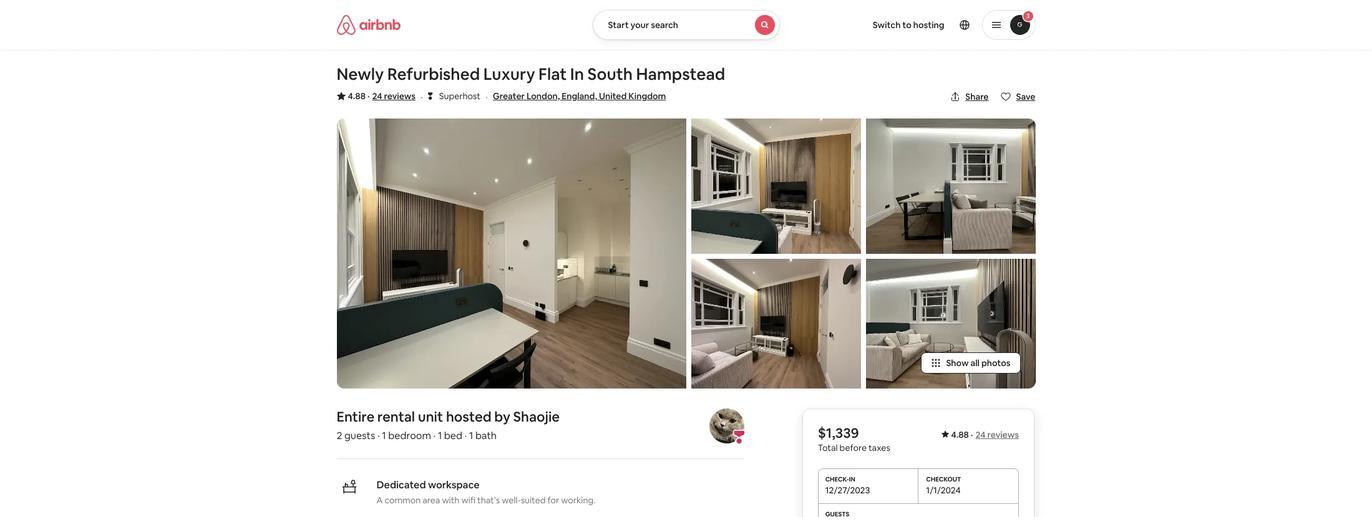 Task type: describe. For each thing, give the bounding box(es) containing it.
hampstead
[[636, 64, 725, 85]]

start
[[608, 19, 629, 31]]

greater
[[493, 90, 525, 102]]

by shaojie
[[494, 408, 560, 426]]

show all photos
[[946, 358, 1010, 369]]

entire
[[337, 408, 374, 426]]

1 vertical spatial 24
[[976, 430, 986, 441]]

3 button
[[982, 10, 1035, 40]]

with
[[442, 495, 459, 506]]

newly refurbished luxury flat in south hampstead image 4 image
[[866, 119, 1035, 254]]

common
[[385, 495, 421, 506]]

0 horizontal spatial 24 reviews button
[[372, 90, 416, 102]]

working.
[[561, 495, 595, 506]]

share
[[965, 91, 989, 102]]

search
[[651, 19, 678, 31]]

guests
[[344, 430, 375, 443]]

newly refurbished luxury flat in south hampstead image 1 image
[[337, 119, 686, 389]]

your
[[631, 19, 649, 31]]

2
[[337, 430, 342, 443]]

3 1 from the left
[[469, 430, 473, 443]]

area
[[423, 495, 440, 506]]

4.88 · 24 reviews for 24 reviews button to the bottom
[[951, 430, 1019, 441]]

bath
[[475, 430, 497, 443]]

suited
[[521, 495, 546, 506]]

workspace
[[428, 479, 480, 492]]

a
[[377, 495, 383, 506]]

switch
[[873, 19, 901, 31]]

hosting
[[913, 19, 944, 31]]

1 vertical spatial reviews
[[988, 430, 1019, 441]]

south
[[587, 64, 633, 85]]

to
[[902, 19, 911, 31]]

switch to hosting link
[[865, 12, 952, 38]]

well-
[[502, 495, 521, 506]]

united
[[599, 90, 627, 102]]

newly
[[337, 64, 384, 85]]

show
[[946, 358, 969, 369]]

refurbished
[[387, 64, 480, 85]]

total
[[818, 443, 838, 454]]

start your search button
[[592, 10, 780, 40]]

0 horizontal spatial 24
[[372, 90, 382, 102]]

taxes
[[869, 443, 891, 454]]

start your search
[[608, 19, 678, 31]]

save button
[[996, 86, 1040, 107]]

$1,339
[[818, 425, 859, 442]]

1/1/2024
[[926, 485, 961, 496]]

all
[[971, 358, 980, 369]]

dedicated workspace a common area with wifi that's well-suited for working.
[[377, 479, 595, 506]]



Task type: locate. For each thing, give the bounding box(es) containing it.
save
[[1016, 91, 1035, 102]]

0 horizontal spatial 1
[[382, 430, 386, 443]]

1 vertical spatial 4.88 · 24 reviews
[[951, 430, 1019, 441]]

$1,339 total before taxes
[[818, 425, 891, 454]]

newly refurbished luxury flat in south hampstead image 3 image
[[691, 259, 861, 389]]

4.88 · 24 reviews
[[348, 90, 416, 102], [951, 430, 1019, 441]]

reviews
[[384, 90, 416, 102], [988, 430, 1019, 441]]

0 vertical spatial 4.88
[[348, 90, 366, 102]]

1 horizontal spatial reviews
[[988, 430, 1019, 441]]

newly refurbished luxury flat in south hampstead
[[337, 64, 725, 85]]

switch to hosting
[[873, 19, 944, 31]]

12/27/2023
[[826, 485, 870, 496]]

kingdom
[[629, 90, 666, 102]]

1 horizontal spatial 24
[[976, 430, 986, 441]]

bedroom
[[388, 430, 431, 443]]

Start your search search field
[[592, 10, 780, 40]]

wifi
[[461, 495, 475, 506]]

0 vertical spatial 4.88 · 24 reviews
[[348, 90, 416, 102]]

london,
[[527, 90, 560, 102]]

for
[[548, 495, 559, 506]]

3
[[1026, 12, 1030, 20]]

flat
[[539, 64, 567, 85]]

· greater london, england, united kingdom
[[485, 90, 666, 104]]

1 left bath
[[469, 430, 473, 443]]

0 vertical spatial 24
[[372, 90, 382, 102]]

profile element
[[795, 0, 1035, 50]]

superhost
[[439, 90, 480, 102]]

share button
[[945, 86, 994, 107]]

1 horizontal spatial 24 reviews button
[[976, 430, 1019, 441]]

before
[[840, 443, 867, 454]]

󰀃
[[428, 90, 433, 102]]

bed
[[444, 430, 462, 443]]

shaojie is a superhost. learn more about shaojie. image
[[709, 409, 744, 444], [709, 409, 744, 444]]

show all photos button
[[921, 353, 1020, 374]]

in
[[570, 64, 584, 85]]

0 vertical spatial 24 reviews button
[[372, 90, 416, 102]]

0 horizontal spatial 4.88 · 24 reviews
[[348, 90, 416, 102]]

4.88 down newly on the left top
[[348, 90, 366, 102]]

1 1 from the left
[[382, 430, 386, 443]]

rental
[[377, 408, 415, 426]]

england,
[[562, 90, 597, 102]]

unit
[[418, 408, 443, 426]]

2 horizontal spatial 1
[[469, 430, 473, 443]]

1 horizontal spatial 1
[[438, 430, 442, 443]]

newly refurbished luxury flat in south hampstead image 5 image
[[866, 259, 1035, 389]]

dedicated
[[377, 479, 426, 492]]

2 1 from the left
[[438, 430, 442, 443]]

newly refurbished luxury flat in south hampstead image 2 image
[[691, 119, 861, 254]]

entire rental unit hosted by shaojie 2 guests · 1 bedroom · 1 bed · 1 bath
[[337, 408, 560, 443]]

1
[[382, 430, 386, 443], [438, 430, 442, 443], [469, 430, 473, 443]]

hosted
[[446, 408, 491, 426]]

24
[[372, 90, 382, 102], [976, 430, 986, 441]]

1 left bed
[[438, 430, 442, 443]]

1 down rental at bottom
[[382, 430, 386, 443]]

1 vertical spatial 4.88
[[951, 430, 969, 441]]

1 vertical spatial 24 reviews button
[[976, 430, 1019, 441]]

1 horizontal spatial 4.88
[[951, 430, 969, 441]]

4.88 · 24 reviews for leftmost 24 reviews button
[[348, 90, 416, 102]]

0 horizontal spatial 4.88
[[348, 90, 366, 102]]

photos
[[981, 358, 1010, 369]]

1 horizontal spatial 4.88 · 24 reviews
[[951, 430, 1019, 441]]

greater london, england, united kingdom button
[[493, 89, 666, 104]]

that's
[[477, 495, 500, 506]]

0 horizontal spatial reviews
[[384, 90, 416, 102]]

4.88 up "1/1/2024"
[[951, 430, 969, 441]]

·
[[367, 90, 370, 102], [421, 90, 423, 104], [485, 90, 488, 104], [377, 430, 380, 443], [433, 430, 436, 443], [465, 430, 467, 443], [971, 430, 973, 441]]

4.88
[[348, 90, 366, 102], [951, 430, 969, 441]]

luxury
[[483, 64, 535, 85]]

0 vertical spatial reviews
[[384, 90, 416, 102]]

24 reviews button
[[372, 90, 416, 102], [976, 430, 1019, 441]]



Task type: vqa. For each thing, say whether or not it's contained in the screenshot.
The Big Bear, California Near Bear Mountain Ski Resort
no



